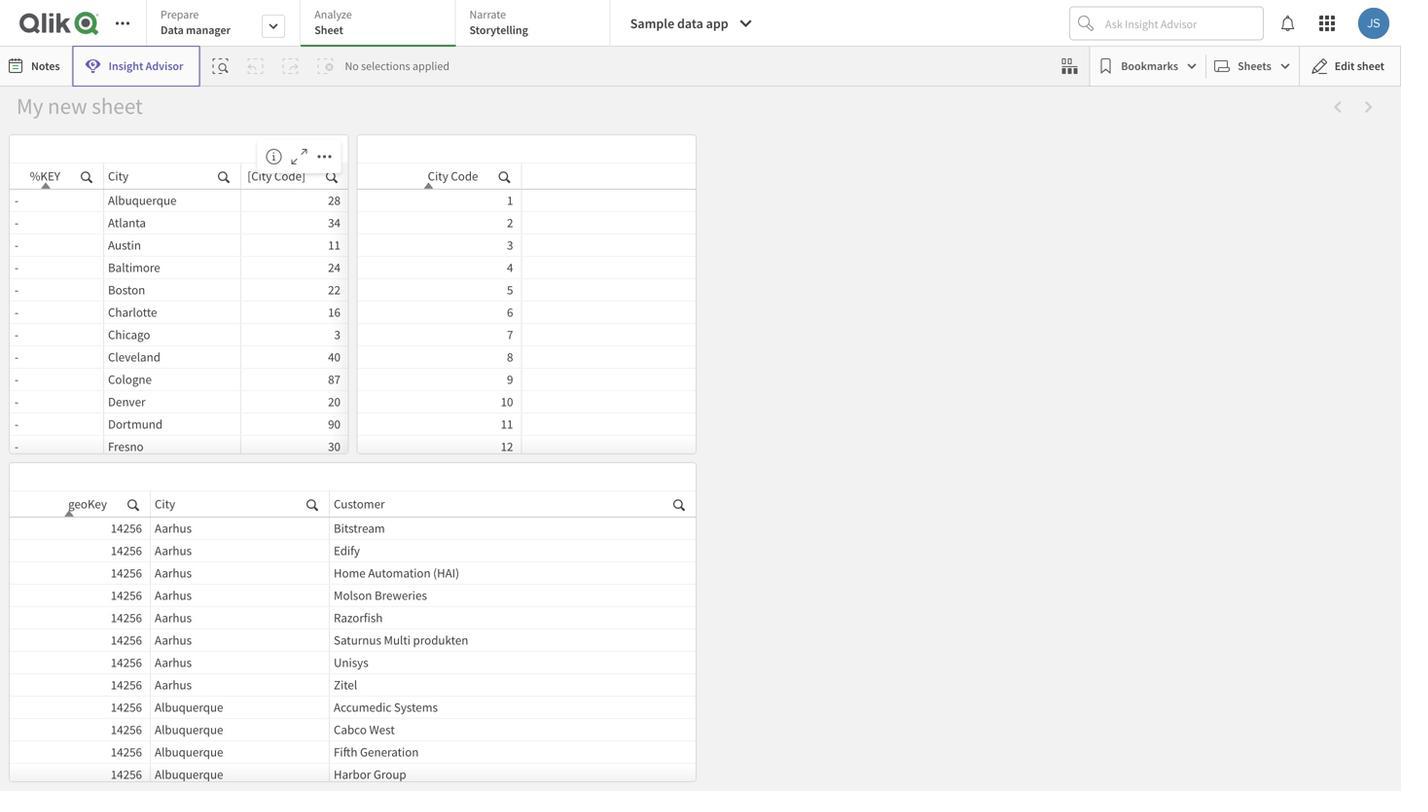 Task type: describe. For each thing, give the bounding box(es) containing it.
14256 for zitel
[[111, 677, 142, 693]]

[city code]
[[248, 168, 306, 184]]

- for charlotte
[[15, 304, 19, 320]]

prepare data manager
[[161, 7, 231, 37]]

data
[[677, 15, 704, 32]]

14256 for molson breweries
[[111, 587, 142, 603]]

analyze sheet
[[315, 7, 352, 37]]

customer
[[334, 496, 385, 512]]

albuquerque for accumedic systems
[[155, 699, 223, 715]]

- for austin
[[15, 237, 19, 253]]

saturnus
[[334, 632, 381, 648]]

insight advisor button
[[73, 46, 200, 87]]

harbor  group
[[334, 767, 407, 783]]

16
[[328, 304, 341, 320]]

87
[[328, 371, 341, 387]]

edit
[[1335, 58, 1355, 73]]

grid containing geokey
[[10, 492, 701, 791]]

notes
[[31, 58, 60, 73]]

- for denver
[[15, 394, 19, 410]]

1 horizontal spatial search image
[[307, 495, 318, 513]]

cabco
[[334, 722, 367, 738]]

sample data app button
[[619, 8, 766, 39]]

grid containing city code
[[358, 164, 696, 503]]

sample
[[631, 15, 675, 32]]

Ask Insight Advisor text field
[[1102, 8, 1263, 39]]

accumedic
[[334, 699, 392, 715]]

generation
[[360, 744, 419, 760]]

albuquerque for 28
[[108, 192, 177, 208]]

34
[[328, 215, 341, 231]]

aarhus for molson breweries
[[155, 587, 192, 603]]

breweries
[[375, 587, 427, 603]]

14256 for home automation (hai)
[[111, 565, 142, 581]]

sheets
[[1238, 58, 1272, 73]]

city for [city code]
[[108, 168, 129, 184]]

14256 for fifth generation
[[111, 744, 142, 760]]

selections tool image
[[1062, 58, 1078, 74]]

0 horizontal spatial 11
[[328, 237, 341, 253]]

edit sheet button
[[1299, 46, 1402, 87]]

bitstream
[[334, 520, 385, 536]]

edify
[[334, 543, 360, 559]]

(hai)
[[433, 565, 459, 581]]

2
[[507, 215, 513, 231]]

%key
[[30, 168, 60, 184]]

application containing geokey
[[9, 462, 701, 791]]

manager
[[186, 22, 231, 37]]

tab list inside the sample data app "application"
[[146, 0, 611, 49]]

atlanta
[[108, 215, 146, 231]]

charlotte
[[108, 304, 157, 320]]

aarhus for razorfish
[[155, 610, 192, 626]]

0 horizontal spatial search image
[[128, 495, 139, 513]]

geokey
[[68, 496, 107, 512]]

8
[[507, 349, 513, 365]]

applied
[[413, 58, 450, 73]]

no selections applied
[[345, 58, 450, 73]]

zitel
[[334, 677, 357, 693]]

- for atlanta
[[15, 215, 19, 231]]

fresno
[[108, 439, 144, 455]]

systems
[[394, 699, 438, 715]]

sheet
[[1358, 58, 1385, 73]]

edit sheet
[[1335, 58, 1385, 73]]

- for chicago
[[15, 327, 19, 343]]

90
[[328, 416, 341, 432]]

no
[[345, 58, 359, 73]]

razorfish
[[334, 610, 383, 626]]

storytelling
[[470, 22, 528, 37]]

cleveland
[[108, 349, 161, 365]]

bookmarks
[[1122, 58, 1179, 73]]

4
[[507, 259, 513, 275]]

chicago
[[108, 327, 150, 343]]

14256 for saturnus multi produkten
[[111, 632, 142, 648]]

group
[[374, 767, 407, 783]]

albuquerque for cabco west
[[155, 722, 223, 738]]

14256 for harbor  group
[[111, 767, 142, 783]]

aarhus for bitstream
[[155, 520, 192, 536]]

fifth
[[334, 744, 358, 760]]

cabco west
[[334, 722, 395, 738]]

14256 for razorfish
[[111, 610, 142, 626]]

aarhus for zitel
[[155, 677, 192, 693]]

smart search image
[[213, 58, 228, 74]]

14256 for bitstream
[[111, 520, 142, 536]]

aarhus for home automation (hai)
[[155, 565, 192, 581]]

1
[[507, 192, 513, 208]]



Task type: vqa. For each thing, say whether or not it's contained in the screenshot.
third The - from the bottom of the grid containing %KEY
yes



Task type: locate. For each thing, give the bounding box(es) containing it.
city left "code"
[[428, 168, 449, 184]]

0 vertical spatial 3
[[507, 237, 513, 253]]

8 - from the top
[[15, 349, 19, 365]]

aarhus
[[155, 520, 192, 536], [155, 543, 192, 559], [155, 565, 192, 581], [155, 587, 192, 603], [155, 610, 192, 626], [155, 632, 192, 648], [155, 655, 192, 671], [155, 677, 192, 693]]

2 horizontal spatial city
[[428, 168, 449, 184]]

sample data app application
[[0, 0, 1402, 791]]

3
[[507, 237, 513, 253], [334, 327, 341, 343]]

cologne
[[108, 371, 152, 387]]

4 aarhus from the top
[[155, 587, 192, 603]]

12
[[501, 439, 513, 455]]

1 horizontal spatial city
[[155, 496, 175, 512]]

9 - from the top
[[15, 371, 19, 387]]

1 aarhus from the top
[[155, 520, 192, 536]]

analyze
[[315, 7, 352, 22]]

tab list containing prepare
[[146, 0, 611, 49]]

6 - from the top
[[15, 304, 19, 320]]

austin
[[108, 237, 141, 253]]

9
[[507, 371, 513, 387]]

. press space to sort on this column. element
[[522, 164, 695, 189]]

home automation (hai)
[[334, 565, 459, 581]]

14256 for accumedic systems
[[111, 699, 142, 715]]

bookmarks button
[[1094, 51, 1202, 82]]

3 up "40"
[[334, 327, 341, 343]]

albuquerque for harbor  group
[[155, 767, 223, 783]]

data
[[161, 22, 184, 37]]

1 horizontal spatial 3
[[507, 237, 513, 253]]

produkten
[[413, 632, 469, 648]]

30
[[328, 439, 341, 455]]

insight advisor
[[109, 58, 183, 73]]

aarhus for saturnus multi produkten
[[155, 632, 192, 648]]

selections
[[361, 58, 410, 73]]

west
[[369, 722, 395, 738]]

4 - from the top
[[15, 259, 19, 275]]

3 aarhus from the top
[[155, 565, 192, 581]]

9 14256 from the top
[[111, 699, 142, 715]]

10 14256 from the top
[[111, 722, 142, 738]]

1 vertical spatial 11
[[501, 416, 513, 432]]

7 aarhus from the top
[[155, 655, 192, 671]]

code]
[[274, 168, 306, 184]]

- for cologne
[[15, 371, 19, 387]]

14256 for edify
[[111, 543, 142, 559]]

2 horizontal spatial search image
[[326, 167, 338, 185]]

code
[[451, 168, 478, 184]]

24
[[328, 259, 341, 275]]

0 horizontal spatial city
[[108, 168, 129, 184]]

7 14256 from the top
[[111, 655, 142, 671]]

14256
[[111, 520, 142, 536], [111, 543, 142, 559], [111, 565, 142, 581], [111, 587, 142, 603], [111, 610, 142, 626], [111, 632, 142, 648], [111, 655, 142, 671], [111, 677, 142, 693], [111, 699, 142, 715], [111, 722, 142, 738], [111, 744, 142, 760], [111, 767, 142, 783]]

28
[[328, 192, 341, 208]]

5 aarhus from the top
[[155, 610, 192, 626]]

- for fresno
[[15, 439, 19, 455]]

- for boston
[[15, 282, 19, 298]]

6
[[507, 304, 513, 320]]

12 - from the top
[[15, 439, 19, 455]]

- for cleveland
[[15, 349, 19, 365]]

aarhus for unisys
[[155, 655, 192, 671]]

[city
[[248, 168, 272, 184]]

fifth generation
[[334, 744, 419, 760]]

saturnus multi produkten
[[334, 632, 469, 648]]

- for albuquerque
[[15, 192, 19, 208]]

insight
[[109, 58, 143, 73]]

aarhus for edify
[[155, 543, 192, 559]]

multi
[[384, 632, 411, 648]]

prepare
[[161, 7, 199, 22]]

john smith image
[[1359, 8, 1390, 39]]

search image right geokey
[[128, 495, 139, 513]]

8 14256 from the top
[[111, 677, 142, 693]]

0 horizontal spatial 3
[[334, 327, 341, 343]]

11 up 24
[[328, 237, 341, 253]]

20
[[328, 394, 341, 410]]

baltimore
[[108, 259, 160, 275]]

1 14256 from the top
[[111, 520, 142, 536]]

4 14256 from the top
[[111, 587, 142, 603]]

albuquerque
[[108, 192, 177, 208], [155, 699, 223, 715], [155, 722, 223, 738], [155, 744, 223, 760], [155, 767, 223, 783]]

2 - from the top
[[15, 215, 19, 231]]

albuquerque for fifth generation
[[155, 744, 223, 760]]

sheet
[[315, 22, 343, 37]]

application
[[9, 134, 353, 503], [357, 134, 697, 503], [9, 462, 701, 791]]

- for dortmund
[[15, 416, 19, 432]]

molson breweries
[[334, 587, 427, 603]]

-
[[15, 192, 19, 208], [15, 215, 19, 231], [15, 237, 19, 253], [15, 259, 19, 275], [15, 282, 19, 298], [15, 304, 19, 320], [15, 327, 19, 343], [15, 349, 19, 365], [15, 371, 19, 387], [15, 394, 19, 410], [15, 416, 19, 432], [15, 439, 19, 455]]

advisor
[[146, 58, 183, 73]]

7
[[507, 327, 513, 343]]

dortmund
[[108, 416, 163, 432]]

1 - from the top
[[15, 192, 19, 208]]

5 - from the top
[[15, 282, 19, 298]]

automation
[[368, 565, 431, 581]]

10 - from the top
[[15, 394, 19, 410]]

notes button
[[4, 51, 68, 82]]

5
[[507, 282, 513, 298]]

search image
[[326, 167, 338, 185], [128, 495, 139, 513], [307, 495, 318, 513]]

harbor
[[334, 767, 371, 783]]

22
[[328, 282, 341, 298]]

6 14256 from the top
[[111, 632, 142, 648]]

search image left the customer at the bottom left of page
[[307, 495, 318, 513]]

6 aarhus from the top
[[155, 632, 192, 648]]

14256 for cabco west
[[111, 722, 142, 738]]

11 up 12
[[501, 416, 513, 432]]

search image up 28 in the top left of the page
[[326, 167, 338, 185]]

application containing %key
[[9, 134, 353, 503]]

sheets button
[[1211, 51, 1295, 82]]

- for baltimore
[[15, 259, 19, 275]]

3 down 2
[[507, 237, 513, 253]]

14256 for unisys
[[111, 655, 142, 671]]

7 - from the top
[[15, 327, 19, 343]]

3 14256 from the top
[[111, 565, 142, 581]]

40
[[328, 349, 341, 365]]

12 14256 from the top
[[111, 767, 142, 783]]

11 - from the top
[[15, 416, 19, 432]]

5 14256 from the top
[[111, 610, 142, 626]]

city up "atlanta"
[[108, 168, 129, 184]]

8 aarhus from the top
[[155, 677, 192, 693]]

11
[[328, 237, 341, 253], [501, 416, 513, 432]]

denver
[[108, 394, 146, 410]]

city right geokey
[[155, 496, 175, 512]]

tab list
[[146, 0, 611, 49]]

narrate storytelling
[[470, 7, 528, 37]]

molson
[[334, 587, 372, 603]]

home
[[334, 565, 366, 581]]

2 14256 from the top
[[111, 543, 142, 559]]

1 horizontal spatial 11
[[501, 416, 513, 432]]

10
[[501, 394, 513, 410]]

sample data app
[[631, 15, 729, 32]]

search image
[[81, 167, 92, 185], [218, 167, 230, 185], [499, 167, 511, 185], [674, 495, 685, 513]]

11 14256 from the top
[[111, 744, 142, 760]]

city code
[[428, 168, 478, 184]]

narrate
[[470, 7, 506, 22]]

3 - from the top
[[15, 237, 19, 253]]

city for customer
[[155, 496, 175, 512]]

application containing city code
[[357, 134, 697, 503]]

2 aarhus from the top
[[155, 543, 192, 559]]

0 vertical spatial 11
[[328, 237, 341, 253]]

app
[[706, 15, 729, 32]]

unisys
[[334, 655, 369, 671]]

accumedic systems
[[334, 699, 438, 715]]

grid
[[10, 164, 353, 503], [358, 164, 696, 503], [10, 492, 701, 791]]

boston
[[108, 282, 145, 298]]

1 vertical spatial 3
[[334, 327, 341, 343]]

grid containing %key
[[10, 164, 353, 503]]



